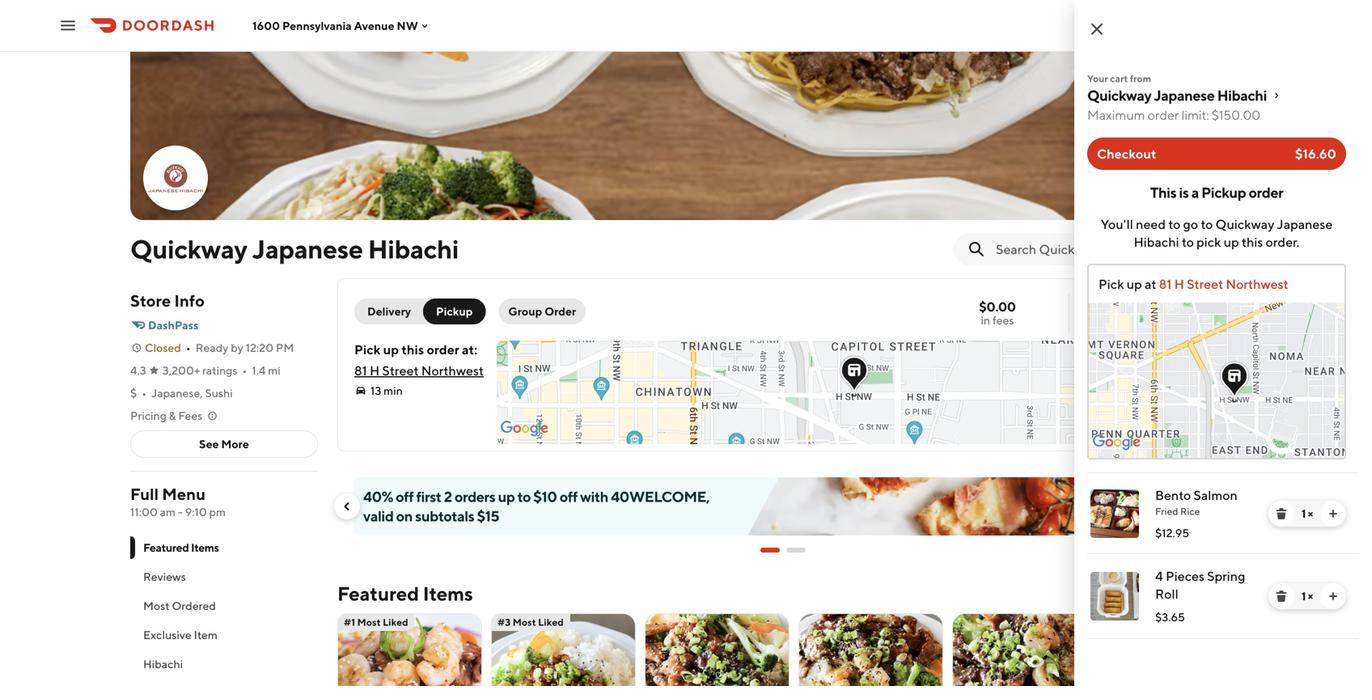 Task type: describe. For each thing, give the bounding box(es) containing it.
$150.00
[[1212, 107, 1261, 123]]

see
[[199, 437, 219, 451]]

fees
[[993, 314, 1015, 327]]

1600 pennsylvania avenue nw
[[253, 19, 418, 32]]

pennsylvania
[[282, 19, 352, 32]]

13 min
[[371, 384, 403, 397]]

roll
[[1156, 586, 1179, 602]]

2 horizontal spatial order
[[1249, 184, 1284, 201]]

× for 4 pieces spring roll
[[1308, 590, 1314, 603]]

hibachi inside you'll need to go to quickway japanese hibachi to pick up this order.
[[1134, 234, 1180, 250]]

info
[[174, 291, 205, 310]]

in
[[981, 314, 991, 327]]

pick for pick up this order at: 81 h street northwest
[[355, 342, 381, 357]]

this is a pickup order
[[1151, 184, 1284, 201]]

4 pieces spring roll
[[1156, 569, 1246, 602]]

13
[[371, 384, 382, 397]]

previous button of carousel image
[[341, 500, 354, 513]]

chicken & beef image
[[646, 614, 789, 686]]

next button of carousel image
[[1213, 500, 1226, 513]]

exclusive
[[143, 628, 192, 642]]

3,200+ ratings •
[[162, 364, 247, 377]]

more
[[221, 437, 249, 451]]

this
[[1151, 184, 1177, 201]]

1 vertical spatial pm
[[276, 341, 294, 355]]

pricing & fees button
[[130, 408, 219, 424]]

1 horizontal spatial powered by google image
[[1093, 435, 1141, 451]]

most ordered button
[[130, 592, 318, 621]]

checkout
[[1098, 146, 1157, 161]]

delivery
[[367, 305, 411, 318]]

at inside ready by 12:20 pm schedule at checkout
[[1135, 315, 1146, 329]]

maximum order limit: $150.00
[[1088, 107, 1261, 123]]

1.4
[[252, 364, 266, 377]]

0 horizontal spatial by
[[231, 341, 244, 355]]

bento salmon fried rice
[[1156, 488, 1238, 517]]

to right go
[[1201, 217, 1214, 232]]

menu
[[162, 485, 206, 504]]

subtotals
[[415, 507, 475, 525]]

pickup inside option
[[436, 305, 473, 318]]

4
[[1156, 569, 1164, 584]]

you'll
[[1101, 217, 1134, 232]]

order
[[545, 305, 576, 318]]

you'll need to go to quickway japanese hibachi to pick up this order.
[[1101, 217, 1333, 250]]

full menu 11:00 am - 9:10 pm
[[130, 485, 226, 519]]

0 vertical spatial japanese
[[1155, 87, 1215, 104]]

rice
[[1181, 506, 1201, 517]]

up inside pick up this order at: 81 h street northwest
[[383, 342, 399, 357]]

• ready by 12:20 pm
[[186, 341, 294, 355]]

0 vertical spatial order
[[1148, 107, 1180, 123]]

closed
[[145, 341, 181, 355]]

exclusive item button
[[130, 621, 318, 650]]

0 vertical spatial street
[[1187, 276, 1224, 292]]

Delivery radio
[[355, 299, 434, 325]]

first
[[416, 488, 442, 505]]

see more
[[199, 437, 249, 451]]

$0.00
[[980, 299, 1016, 314]]

ratings
[[202, 364, 237, 377]]

min
[[384, 384, 403, 397]]

am
[[160, 505, 176, 519]]

see more button
[[131, 431, 317, 457]]

bento
[[1156, 488, 1192, 503]]

bento salmon image
[[1091, 490, 1140, 538]]

Pickup radio
[[423, 299, 486, 325]]

hibachi inside 'quickway japanese hibachi' link
[[1218, 87, 1268, 104]]

is
[[1180, 184, 1189, 201]]

dashpass
[[148, 318, 199, 332]]

spring
[[1208, 569, 1246, 584]]

pm
[[209, 505, 226, 519]]

limit:
[[1182, 107, 1210, 123]]

$ • japanese, sushi
[[130, 386, 233, 400]]

1 horizontal spatial h
[[1175, 276, 1185, 292]]

need
[[1137, 217, 1166, 232]]

salmon
[[1194, 488, 1238, 503]]

avenue
[[354, 19, 395, 32]]

9:10
[[185, 505, 207, 519]]

pick for pick up at 81 h street northwest
[[1099, 276, 1125, 292]]

1600
[[253, 19, 280, 32]]

order inside pick up this order at: 81 h street northwest
[[427, 342, 460, 357]]

2 vertical spatial quickway
[[130, 234, 247, 264]]

1 off from the left
[[396, 488, 414, 505]]

this inside pick up this order at: 81 h street northwest
[[402, 342, 424, 357]]

order methods option group
[[355, 299, 486, 325]]

1 for bento salmon
[[1302, 507, 1306, 520]]

pick up at 81 h street northwest
[[1099, 276, 1289, 292]]

1 vertical spatial 12:20
[[246, 341, 274, 355]]

order.
[[1266, 234, 1300, 250]]

your cart from
[[1088, 73, 1152, 84]]

1 vertical spatial featured items
[[338, 582, 473, 605]]

$0.00 in fees
[[980, 299, 1016, 327]]

featured items heading
[[338, 581, 473, 607]]

0 horizontal spatial japanese
[[252, 234, 363, 264]]

add one to cart image for bento salmon
[[1327, 507, 1340, 520]]

fees
[[178, 409, 203, 423]]

1 vertical spatial ready
[[196, 341, 229, 355]]

store info
[[130, 291, 205, 310]]

1 horizontal spatial quickway japanese hibachi
[[1088, 87, 1268, 104]]

ordered
[[172, 599, 216, 613]]

$
[[130, 386, 137, 400]]

1.4 mi
[[252, 364, 281, 377]]

-
[[178, 505, 183, 519]]



Task type: locate. For each thing, give the bounding box(es) containing it.
0 horizontal spatial 12:20
[[246, 341, 274, 355]]

h up 13
[[370, 363, 380, 378]]

1 horizontal spatial •
[[186, 341, 191, 355]]

0 vertical spatial pickup
[[1202, 184, 1247, 201]]

remove item from cart image
[[1276, 507, 1289, 520]]

1 vertical spatial by
[[231, 341, 244, 355]]

2 off from the left
[[560, 488, 578, 505]]

northwest
[[1227, 276, 1289, 292], [421, 363, 484, 378]]

1 vertical spatial •
[[242, 364, 247, 377]]

0 horizontal spatial h
[[370, 363, 380, 378]]

0 vertical spatial quickway japanese hibachi
[[1088, 87, 1268, 104]]

chicken & shrimp image
[[338, 614, 482, 686]]

powered by google image up the $10
[[501, 421, 549, 437]]

$10
[[534, 488, 557, 505]]

street inside pick up this order at: 81 h street northwest
[[382, 363, 419, 378]]

1 vertical spatial pick
[[355, 342, 381, 357]]

liked right #3
[[538, 617, 564, 628]]

0 horizontal spatial quickway
[[130, 234, 247, 264]]

pieces
[[1166, 569, 1205, 584]]

Item Search search field
[[996, 240, 1217, 258]]

1 right remove item from cart image
[[1302, 590, 1306, 603]]

1 vertical spatial pickup
[[436, 305, 473, 318]]

northwest down the at:
[[421, 363, 484, 378]]

up right pick
[[1224, 234, 1240, 250]]

open menu image
[[58, 16, 78, 35]]

$12.95
[[1156, 527, 1190, 540]]

2 1 from the top
[[1302, 590, 1306, 603]]

a
[[1192, 184, 1199, 201]]

featured items up the #1 most liked
[[338, 582, 473, 605]]

store
[[130, 291, 171, 310]]

most
[[143, 599, 170, 613], [357, 617, 381, 628], [513, 617, 536, 628]]

• left 1.4
[[242, 364, 247, 377]]

0 vertical spatial by
[[1126, 297, 1140, 313]]

most inside button
[[513, 617, 536, 628]]

select promotional banner element
[[761, 536, 806, 565]]

featured inside the featured items heading
[[338, 582, 419, 605]]

at right schedule on the right of page
[[1135, 315, 1146, 329]]

1 horizontal spatial liked
[[538, 617, 564, 628]]

1 vertical spatial this
[[402, 342, 424, 357]]

0 vertical spatial items
[[191, 541, 219, 554]]

$15
[[477, 507, 499, 525]]

2 horizontal spatial most
[[513, 617, 536, 628]]

up down "delivery" option
[[383, 342, 399, 357]]

close image
[[1088, 19, 1107, 39]]

add one to cart image
[[1327, 507, 1340, 520], [1327, 590, 1340, 603]]

group order button
[[499, 299, 586, 325]]

× for bento salmon
[[1308, 507, 1314, 520]]

1 vertical spatial 1 ×
[[1302, 590, 1314, 603]]

#1
[[344, 617, 355, 628]]

0 vertical spatial featured items
[[143, 541, 219, 554]]

#3 most liked button
[[491, 614, 636, 686]]

add one to cart image for 4 pieces spring roll
[[1327, 590, 1340, 603]]

map region
[[1002, 96, 1360, 511], [388, 204, 1217, 618]]

quickway up the info
[[130, 234, 247, 264]]

1 vertical spatial featured
[[338, 582, 419, 605]]

chicken image
[[492, 614, 635, 686]]

1 × from the top
[[1308, 507, 1314, 520]]

0 vertical spatial 12:20
[[1142, 297, 1173, 313]]

quickway
[[1088, 87, 1152, 104], [1216, 217, 1275, 232], [130, 234, 247, 264]]

#3
[[498, 617, 511, 628]]

featured items
[[143, 541, 219, 554], [338, 582, 473, 605]]

to left the $10
[[518, 488, 531, 505]]

cart
[[1111, 73, 1129, 84]]

order up order.
[[1249, 184, 1284, 201]]

item
[[194, 628, 218, 642]]

1 vertical spatial 1
[[1302, 590, 1306, 603]]

order left limit:
[[1148, 107, 1180, 123]]

2 1 × from the top
[[1302, 590, 1314, 603]]

most down 'reviews'
[[143, 599, 170, 613]]

to left go
[[1169, 217, 1181, 232]]

0 horizontal spatial ready
[[196, 341, 229, 355]]

1 vertical spatial japanese
[[1278, 217, 1333, 232]]

1 horizontal spatial japanese
[[1155, 87, 1215, 104]]

order left the at:
[[427, 342, 460, 357]]

liked
[[383, 617, 409, 628], [538, 617, 564, 628]]

12:20 up 1.4
[[246, 341, 274, 355]]

1 horizontal spatial northwest
[[1227, 276, 1289, 292]]

0 horizontal spatial most
[[143, 599, 170, 613]]

up up $15
[[498, 488, 515, 505]]

quickway inside you'll need to go to quickway japanese hibachi to pick up this order.
[[1216, 217, 1275, 232]]

1 for 4 pieces spring roll
[[1302, 590, 1306, 603]]

quickway up pick
[[1216, 217, 1275, 232]]

to
[[1169, 217, 1181, 232], [1201, 217, 1214, 232], [1182, 234, 1195, 250], [518, 488, 531, 505]]

nw
[[397, 19, 418, 32]]

0 vertical spatial quickway
[[1088, 87, 1152, 104]]

0 vertical spatial 1
[[1302, 507, 1306, 520]]

#3 most liked
[[498, 617, 564, 628]]

pm
[[1175, 297, 1195, 313], [276, 341, 294, 355]]

1 add one to cart image from the top
[[1327, 507, 1340, 520]]

81 inside pick up this order at: 81 h street northwest
[[355, 363, 367, 378]]

0 horizontal spatial pickup
[[436, 305, 473, 318]]

1 horizontal spatial pm
[[1175, 297, 1195, 313]]

chicken, beef, & shrimp image
[[800, 614, 943, 686]]

off
[[396, 488, 414, 505], [560, 488, 578, 505]]

2 × from the top
[[1308, 590, 1314, 603]]

0 horizontal spatial powered by google image
[[501, 421, 549, 437]]

add one to cart image right remove item from cart image
[[1327, 590, 1340, 603]]

0 horizontal spatial liked
[[383, 617, 409, 628]]

pick
[[1099, 276, 1125, 292], [355, 342, 381, 357]]

0 horizontal spatial off
[[396, 488, 414, 505]]

at up ready by 12:20 pm schedule at checkout in the right top of the page
[[1145, 276, 1157, 292]]

0 vertical spatial at
[[1145, 276, 1157, 292]]

group order
[[509, 305, 576, 318]]

most right #3
[[513, 617, 536, 628]]

0 horizontal spatial pick
[[355, 342, 381, 357]]

1 horizontal spatial most
[[357, 617, 381, 628]]

hibachi inside hibachi button
[[143, 658, 183, 671]]

11:00
[[130, 505, 158, 519]]

featured up the #1 most liked
[[338, 582, 419, 605]]

2 vertical spatial order
[[427, 342, 460, 357]]

liked for #1 most liked
[[383, 617, 409, 628]]

81 h street northwest link for pick up at
[[1157, 276, 1289, 292]]

1 vertical spatial 81
[[355, 363, 367, 378]]

this left order.
[[1242, 234, 1264, 250]]

12:20 up checkout on the top of the page
[[1142, 297, 1173, 313]]

40% off first 2 orders up to $10 off with 40welcome, valid on subtotals $15
[[363, 488, 710, 525]]

0 vertical spatial this
[[1242, 234, 1264, 250]]

at:
[[462, 342, 478, 357]]

japanese,
[[151, 386, 203, 400]]

1 horizontal spatial quickway
[[1088, 87, 1152, 104]]

add one to cart image right remove item from cart icon
[[1327, 507, 1340, 520]]

this down order methods option group
[[402, 342, 424, 357]]

1 horizontal spatial 12:20
[[1142, 297, 1173, 313]]

h inside pick up this order at: 81 h street northwest
[[370, 363, 380, 378]]

beef & shrimp image
[[953, 614, 1097, 686]]

liked inside #1 most liked button
[[383, 617, 409, 628]]

$16.60
[[1296, 146, 1337, 161]]

exclusive item
[[143, 628, 218, 642]]

remove item from cart image
[[1276, 590, 1289, 603]]

2 horizontal spatial quickway
[[1216, 217, 1275, 232]]

items inside heading
[[423, 582, 473, 605]]

featured up 'reviews'
[[143, 541, 189, 554]]

items up reviews button
[[191, 541, 219, 554]]

1 horizontal spatial street
[[1187, 276, 1224, 292]]

1 horizontal spatial pick
[[1099, 276, 1125, 292]]

• right $
[[142, 386, 147, 400]]

1 vertical spatial quickway
[[1216, 217, 1275, 232]]

2 vertical spatial japanese
[[252, 234, 363, 264]]

1 vertical spatial street
[[382, 363, 419, 378]]

most ordered
[[143, 599, 216, 613]]

hibachi
[[1218, 87, 1268, 104], [368, 234, 459, 264], [1134, 234, 1180, 250], [143, 658, 183, 671]]

1 liked from the left
[[383, 617, 409, 628]]

0 vertical spatial pm
[[1175, 297, 1195, 313]]

1 vertical spatial h
[[370, 363, 380, 378]]

× right remove item from cart image
[[1308, 590, 1314, 603]]

hibachi up order methods option group
[[368, 234, 459, 264]]

pm up checkout on the top of the page
[[1175, 297, 1195, 313]]

orders
[[455, 488, 496, 505]]

1 horizontal spatial 81
[[1160, 276, 1172, 292]]

on
[[396, 507, 413, 525]]

1 vertical spatial items
[[423, 582, 473, 605]]

pick
[[1197, 234, 1222, 250]]

1 × for bento salmon
[[1302, 507, 1314, 520]]

northwest inside pick up this order at: 81 h street northwest
[[421, 363, 484, 378]]

pick up this order at: 81 h street northwest
[[355, 342, 484, 378]]

•
[[186, 341, 191, 355], [242, 364, 247, 377], [142, 386, 147, 400]]

1 1 from the top
[[1302, 507, 1306, 520]]

northwest down order.
[[1227, 276, 1289, 292]]

0 horizontal spatial items
[[191, 541, 219, 554]]

sushi
[[205, 386, 233, 400]]

1 horizontal spatial featured items
[[338, 582, 473, 605]]

pickup
[[1202, 184, 1247, 201], [436, 305, 473, 318]]

reviews button
[[130, 563, 318, 592]]

0 horizontal spatial 81 h street northwest link
[[355, 363, 484, 378]]

0 vertical spatial 81
[[1160, 276, 1172, 292]]

your
[[1088, 73, 1109, 84]]

featured items up 'reviews'
[[143, 541, 219, 554]]

0 horizontal spatial •
[[142, 386, 147, 400]]

japanese
[[1155, 87, 1215, 104], [1278, 217, 1333, 232], [252, 234, 363, 264]]

12:20
[[1142, 297, 1173, 313], [246, 341, 274, 355]]

h up checkout on the top of the page
[[1175, 276, 1185, 292]]

go
[[1184, 217, 1199, 232]]

0 horizontal spatial quickway japanese hibachi
[[130, 234, 459, 264]]

× right remove item from cart icon
[[1308, 507, 1314, 520]]

0 horizontal spatial street
[[382, 363, 419, 378]]

to down go
[[1182, 234, 1195, 250]]

2 add one to cart image from the top
[[1327, 590, 1340, 603]]

1 horizontal spatial order
[[1148, 107, 1180, 123]]

81 h street northwest link for pick up this order at:
[[355, 363, 484, 378]]

reviews
[[143, 570, 186, 584]]

japanese inside you'll need to go to quickway japanese hibachi to pick up this order.
[[1278, 217, 1333, 232]]

by up ratings
[[231, 341, 244, 355]]

pm up mi
[[276, 341, 294, 355]]

2
[[444, 488, 452, 505]]

from
[[1131, 73, 1152, 84]]

hibachi down need
[[1134, 234, 1180, 250]]

0 vertical spatial featured
[[143, 541, 189, 554]]

by up schedule on the right of page
[[1126, 297, 1140, 313]]

1 vertical spatial at
[[1135, 315, 1146, 329]]

with
[[580, 488, 609, 505]]

quickway down your cart from
[[1088, 87, 1152, 104]]

off up on
[[396, 488, 414, 505]]

1 horizontal spatial items
[[423, 582, 473, 605]]

group
[[509, 305, 542, 318]]

liked down the featured items heading
[[383, 617, 409, 628]]

0 vertical spatial northwest
[[1227, 276, 1289, 292]]

pricing & fees
[[130, 409, 203, 423]]

to inside 40% off first 2 orders up to $10 off with 40welcome, valid on subtotals $15
[[518, 488, 531, 505]]

1 vertical spatial add one to cart image
[[1327, 590, 1340, 603]]

0 horizontal spatial northwest
[[421, 363, 484, 378]]

81 h street northwest link up min
[[355, 363, 484, 378]]

1 1 × from the top
[[1302, 507, 1314, 520]]

1 horizontal spatial ready
[[1087, 297, 1124, 313]]

list containing bento salmon
[[1075, 473, 1360, 639]]

1 horizontal spatial by
[[1126, 297, 1140, 313]]

map region for the right 'powered by google' image
[[1002, 96, 1360, 511]]

2 liked from the left
[[538, 617, 564, 628]]

this inside you'll need to go to quickway japanese hibachi to pick up this order.
[[1242, 234, 1264, 250]]

list
[[1075, 473, 1360, 639]]

1 horizontal spatial off
[[560, 488, 578, 505]]

pickup right a
[[1202, 184, 1247, 201]]

most right #1
[[357, 617, 381, 628]]

&
[[169, 409, 176, 423]]

ready
[[1087, 297, 1124, 313], [196, 341, 229, 355]]

1 horizontal spatial pickup
[[1202, 184, 1247, 201]]

2 vertical spatial •
[[142, 386, 147, 400]]

at
[[1145, 276, 1157, 292], [1135, 315, 1146, 329]]

1 right remove item from cart icon
[[1302, 507, 1306, 520]]

spicy crab & shrimp roll image
[[1107, 614, 1251, 686]]

3,200+
[[162, 364, 200, 377]]

most inside button
[[357, 617, 381, 628]]

81 h street northwest link
[[1157, 276, 1289, 292], [355, 363, 484, 378]]

pricing
[[130, 409, 167, 423]]

0 horizontal spatial 81
[[355, 363, 367, 378]]

• up 3,200+
[[186, 341, 191, 355]]

12:20 inside ready by 12:20 pm schedule at checkout
[[1142, 297, 1173, 313]]

$3.65
[[1156, 611, 1186, 624]]

1 vertical spatial quickway japanese hibachi
[[130, 234, 459, 264]]

4 pieces spring roll image
[[1091, 572, 1140, 621]]

1 horizontal spatial 81 h street northwest link
[[1157, 276, 1289, 292]]

1 ×
[[1302, 507, 1314, 520], [1302, 590, 1314, 603]]

powered by google image
[[501, 421, 549, 437], [1093, 435, 1141, 451]]

quickway japanese hibachi link
[[1088, 86, 1347, 105]]

0 vertical spatial ×
[[1308, 507, 1314, 520]]

pm inside ready by 12:20 pm schedule at checkout
[[1175, 297, 1195, 313]]

hibachi button
[[130, 650, 318, 679]]

hibachi up $150.00
[[1218, 87, 1268, 104]]

up inside you'll need to go to quickway japanese hibachi to pick up this order.
[[1224, 234, 1240, 250]]

1 vertical spatial northwest
[[421, 363, 484, 378]]

0 vertical spatial h
[[1175, 276, 1185, 292]]

40welcome,
[[611, 488, 710, 505]]

1 horizontal spatial featured
[[338, 582, 419, 605]]

0 horizontal spatial pm
[[276, 341, 294, 355]]

quickway japanese hibachi image
[[130, 50, 1229, 220], [145, 147, 206, 209]]

up up ready by 12:20 pm schedule at checkout in the right top of the page
[[1127, 276, 1143, 292]]

1 vertical spatial order
[[1249, 184, 1284, 201]]

street up min
[[382, 363, 419, 378]]

1 vertical spatial 81 h street northwest link
[[355, 363, 484, 378]]

pick inside pick up this order at: 81 h street northwest
[[355, 342, 381, 357]]

1 × right remove item from cart image
[[1302, 590, 1314, 603]]

street down pick
[[1187, 276, 1224, 292]]

0 vertical spatial ready
[[1087, 297, 1124, 313]]

off right the $10
[[560, 488, 578, 505]]

2 horizontal spatial •
[[242, 364, 247, 377]]

liked inside the #3 most liked button
[[538, 617, 564, 628]]

most for #3 most liked
[[513, 617, 536, 628]]

items up chicken & shrimp image
[[423, 582, 473, 605]]

81 h street northwest link down pick
[[1157, 276, 1289, 292]]

mi
[[268, 364, 281, 377]]

pick up 13
[[355, 342, 381, 357]]

40%
[[363, 488, 393, 505]]

0 vertical spatial 1 ×
[[1302, 507, 1314, 520]]

1
[[1302, 507, 1306, 520], [1302, 590, 1306, 603]]

liked for #3 most liked
[[538, 617, 564, 628]]

0 vertical spatial add one to cart image
[[1327, 507, 1340, 520]]

ready inside ready by 12:20 pm schedule at checkout
[[1087, 297, 1124, 313]]

2 horizontal spatial japanese
[[1278, 217, 1333, 232]]

by inside ready by 12:20 pm schedule at checkout
[[1126, 297, 1140, 313]]

most for #1 most liked
[[357, 617, 381, 628]]

map region for the leftmost 'powered by google' image
[[388, 204, 1217, 618]]

pick down item search search box
[[1099, 276, 1125, 292]]

1 × right remove item from cart icon
[[1302, 507, 1314, 520]]

checkout
[[1148, 315, 1196, 329]]

hibachi down exclusive
[[143, 658, 183, 671]]

ready up schedule on the right of page
[[1087, 297, 1124, 313]]

up inside 40% off first 2 orders up to $10 off with 40welcome, valid on subtotals $15
[[498, 488, 515, 505]]

ready up 3,200+ ratings •
[[196, 341, 229, 355]]

powered by google image up the bento salmon image
[[1093, 435, 1141, 451]]

1 vertical spatial ×
[[1308, 590, 1314, 603]]

0 vertical spatial 81 h street northwest link
[[1157, 276, 1289, 292]]

1 × for 4 pieces spring roll
[[1302, 590, 1314, 603]]

0 horizontal spatial this
[[402, 342, 424, 357]]

pickup up the at:
[[436, 305, 473, 318]]

most inside button
[[143, 599, 170, 613]]



Task type: vqa. For each thing, say whether or not it's contained in the screenshot.
Rosette de lyon, butter, cornichons. $13.00
no



